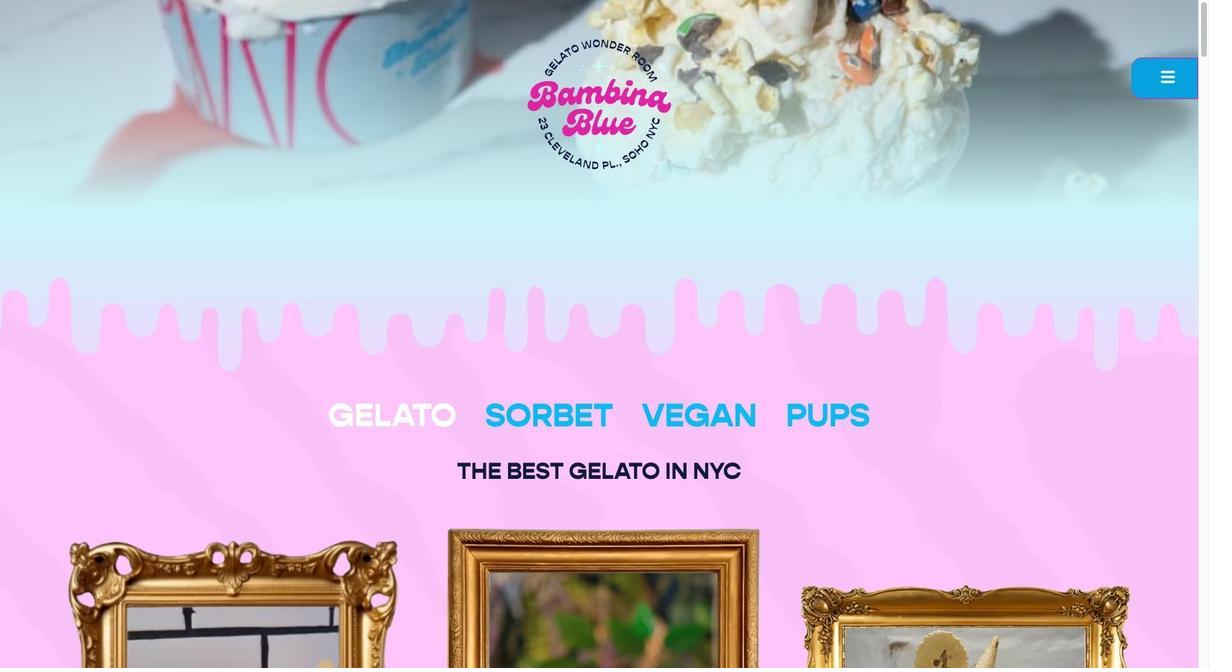 Task type: describe. For each thing, give the bounding box(es) containing it.
svg image
[[1160, 69, 1176, 85]]



